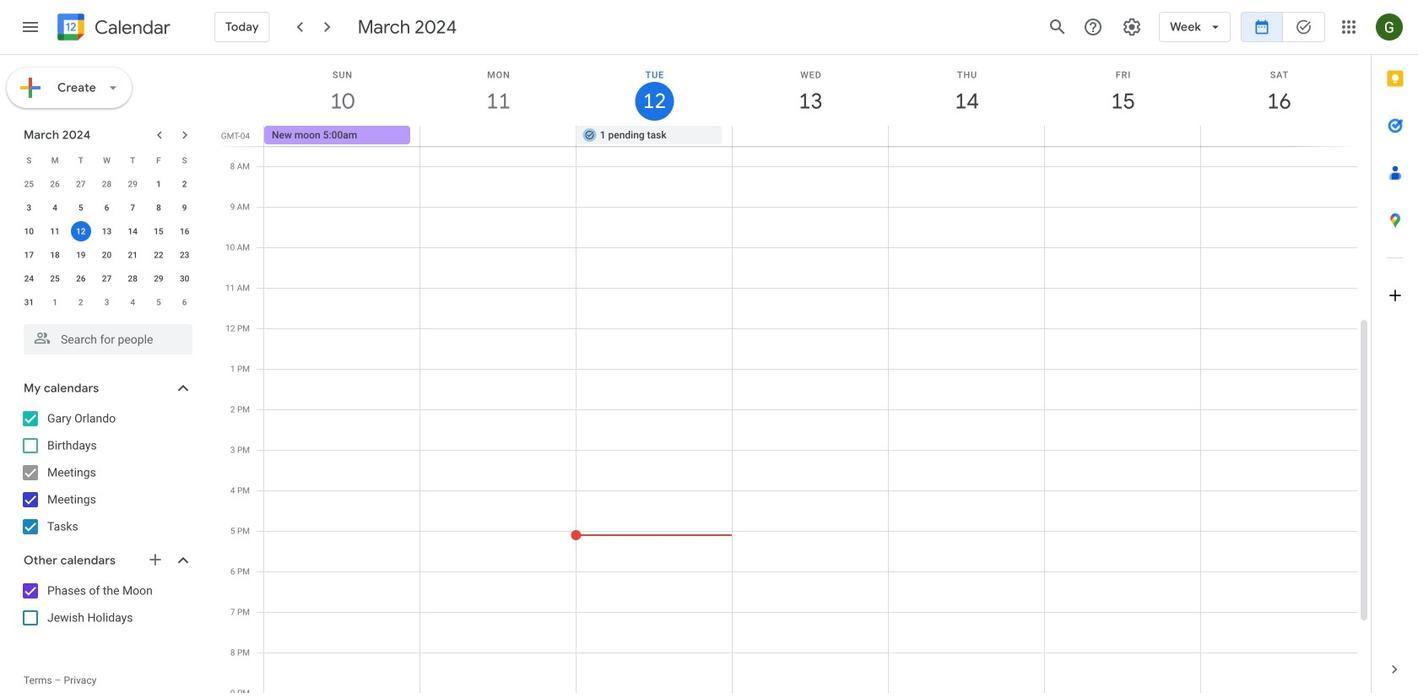 Task type: describe. For each thing, give the bounding box(es) containing it.
29 element
[[148, 268, 169, 289]]

15 element
[[148, 221, 169, 241]]

other calendars list
[[3, 577, 209, 631]]

17 element
[[19, 245, 39, 265]]

27 element
[[97, 268, 117, 289]]

settings menu image
[[1122, 17, 1142, 37]]

april 5 element
[[148, 292, 169, 312]]

2 element
[[174, 174, 195, 194]]

16 element
[[174, 221, 195, 241]]

24 element
[[19, 268, 39, 289]]

april 2 element
[[71, 292, 91, 312]]

30 element
[[174, 268, 195, 289]]

31 element
[[19, 292, 39, 312]]

25 element
[[45, 268, 65, 289]]

22 element
[[148, 245, 169, 265]]

21 element
[[123, 245, 143, 265]]

5 element
[[71, 198, 91, 218]]

9 element
[[174, 198, 195, 218]]

4 element
[[45, 198, 65, 218]]

april 6 element
[[174, 292, 195, 312]]



Task type: vqa. For each thing, say whether or not it's contained in the screenshot.
Bold icon
no



Task type: locate. For each thing, give the bounding box(es) containing it.
20 element
[[97, 245, 117, 265]]

main drawer image
[[20, 17, 41, 37]]

calendar element
[[54, 10, 170, 47]]

7 element
[[123, 198, 143, 218]]

row group
[[16, 172, 198, 314]]

8 element
[[148, 198, 169, 218]]

14 element
[[123, 221, 143, 241]]

6 element
[[97, 198, 117, 218]]

february 25 element
[[19, 174, 39, 194]]

cell
[[420, 126, 576, 146], [732, 126, 888, 146], [888, 126, 1045, 146], [1045, 126, 1201, 146], [1201, 126, 1357, 146], [68, 219, 94, 243]]

grid
[[216, 55, 1371, 693]]

None search field
[[0, 317, 209, 355]]

february 29 element
[[123, 174, 143, 194]]

february 28 element
[[97, 174, 117, 194]]

april 3 element
[[97, 292, 117, 312]]

18 element
[[45, 245, 65, 265]]

1 element
[[148, 174, 169, 194]]

23 element
[[174, 245, 195, 265]]

12, today element
[[71, 221, 91, 241]]

april 4 element
[[123, 292, 143, 312]]

tab list
[[1372, 55, 1418, 646]]

march 2024 grid
[[16, 149, 198, 314]]

26 element
[[71, 268, 91, 289]]

add other calendars image
[[147, 551, 164, 568]]

february 27 element
[[71, 174, 91, 194]]

april 1 element
[[45, 292, 65, 312]]

19 element
[[71, 245, 91, 265]]

13 element
[[97, 221, 117, 241]]

10 element
[[19, 221, 39, 241]]

11 element
[[45, 221, 65, 241]]

Search for people text field
[[34, 324, 182, 355]]

heading inside the calendar element
[[91, 17, 170, 38]]

my calendars list
[[3, 405, 209, 540]]

heading
[[91, 17, 170, 38]]

february 26 element
[[45, 174, 65, 194]]

28 element
[[123, 268, 143, 289]]

row
[[257, 126, 1371, 146], [16, 149, 198, 172], [16, 172, 198, 196], [16, 196, 198, 219], [16, 219, 198, 243], [16, 243, 198, 267], [16, 267, 198, 290], [16, 290, 198, 314]]

3 element
[[19, 198, 39, 218]]

cell inside "march 2024" grid
[[68, 219, 94, 243]]



